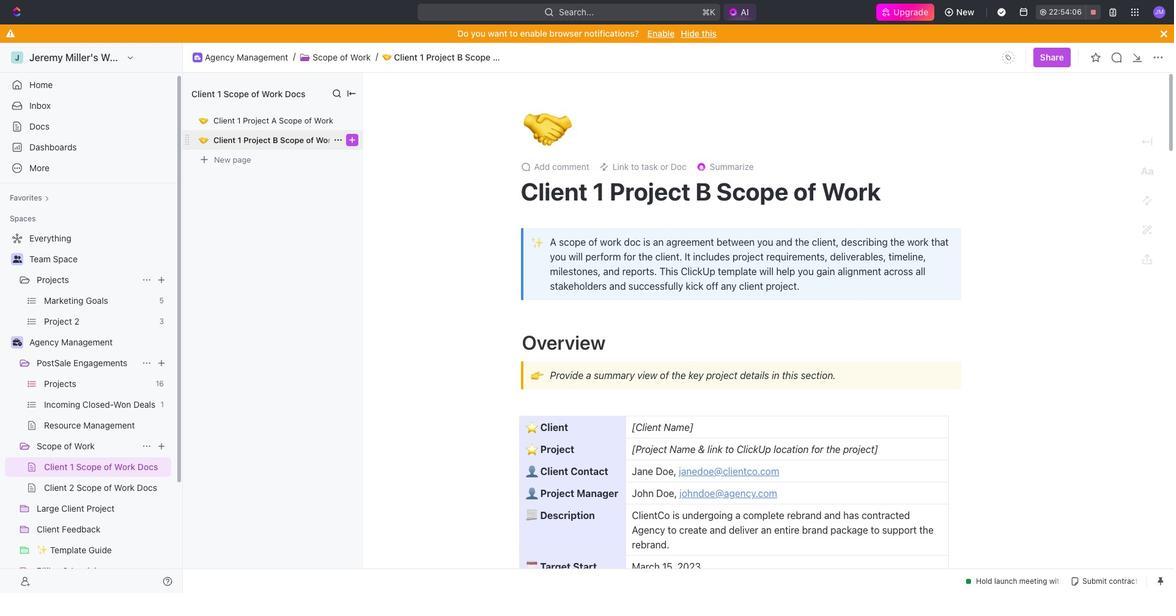 Task type: vqa. For each thing, say whether or not it's contained in the screenshot.
Contact
yes



Task type: describe. For each thing, give the bounding box(es) containing it.
⭐️ for ⭐️ client
[[526, 422, 538, 433]]

is inside a scope of work doc is an agreement between you and the client, describing the work that you will perform for the client. it includes project requirements, deliverables, timeline, milestones, and reports. this clickup template will help you gain alignment across all stakeholders and successfully kick off any client project.
[[644, 237, 651, 248]]

favorites
[[10, 193, 42, 203]]

name]
[[664, 422, 694, 433]]

clientco is undergoing a complete rebrand and has contracted agency to create and deliver an entire brand package to support the rebrand.
[[632, 510, 937, 551]]

won
[[114, 400, 131, 410]]

1 vertical spatial 🤝 client 1 project b scope of work
[[199, 135, 336, 145]]

ai button
[[724, 4, 757, 21]]

1 inside incoming closed-won deals 1
[[161, 400, 164, 409]]

client feedback link
[[37, 520, 169, 540]]

gain
[[817, 266, 836, 277]]

1 vertical spatial projects link
[[44, 374, 151, 394]]

of inside a scope of work doc is an agreement between you and the client, describing the work that you will perform for the client. it includes project requirements, deliverables, timeline, milestones, and reports. this clickup template will help you gain alignment across all stakeholders and successfully kick off any client project.
[[589, 237, 598, 248]]

agency management for business time icon
[[29, 337, 113, 348]]

sidebar navigation
[[0, 43, 185, 594]]

link
[[613, 162, 629, 172]]

[client
[[632, 422, 662, 433]]

john doe, johndoe@agency.com
[[632, 488, 778, 499]]

dashboards link
[[5, 138, 171, 157]]

2 for client
[[69, 483, 74, 493]]

jane doe, janedoe@clientco.com
[[632, 466, 780, 477]]

requirements,
[[767, 251, 828, 262]]

👤 for 👤 project manager
[[526, 488, 538, 499]]

1 horizontal spatial b
[[457, 52, 463, 62]]

resource management
[[44, 420, 135, 431]]

⭐️ for ⭐️ project
[[526, 444, 538, 455]]

view
[[638, 370, 658, 381]]

📃 description
[[526, 510, 595, 521]]

contact
[[571, 466, 609, 477]]

scope of work for bottommost the scope of work link
[[37, 441, 95, 452]]

name
[[670, 444, 696, 455]]

and left has
[[825, 510, 841, 521]]

🗓️
[[526, 562, 538, 573]]

agreement
[[667, 237, 715, 248]]

0 vertical spatial &
[[699, 444, 705, 455]]

scope inside 🤝 client 1 project a scope of work
[[279, 116, 302, 125]]

you right the do
[[471, 28, 486, 39]]

🗓️ target start date
[[526, 562, 600, 587]]

home
[[29, 80, 53, 90]]

projects for bottom projects link
[[44, 379, 76, 389]]

and down perform
[[604, 266, 620, 277]]

client 1 project b scope of work
[[521, 177, 881, 206]]

✨ template guide link
[[37, 541, 169, 560]]

j
[[15, 53, 19, 62]]

client,
[[812, 237, 839, 248]]

link to task or doc button
[[595, 158, 692, 176]]

search...
[[559, 7, 594, 17]]

any
[[721, 281, 737, 292]]

successfully
[[629, 281, 684, 292]]

deals
[[134, 400, 156, 410]]

janedoe@clientco.com
[[679, 466, 780, 477]]

jm button
[[1150, 2, 1170, 22]]

home link
[[5, 75, 171, 95]]

share
[[1041, 52, 1065, 62]]

✨ for ✨
[[531, 236, 544, 249]]

1 vertical spatial this
[[783, 370, 799, 381]]

march
[[632, 562, 660, 573]]

provide a summary view of the key project details in this section.
[[550, 370, 836, 381]]

enable
[[648, 28, 675, 39]]

includes
[[693, 251, 730, 262]]

client
[[740, 281, 764, 292]]

invoicing
[[71, 566, 106, 576]]

new for new page
[[214, 154, 231, 164]]

closed-
[[83, 400, 114, 410]]

client feedback
[[37, 524, 101, 535]]

client inside 🤝 client 1 project a scope of work
[[214, 116, 235, 125]]

marketing
[[44, 296, 83, 306]]

agency for business time image
[[205, 52, 235, 62]]

a inside a scope of work doc is an agreement between you and the client, describing the work that you will perform for the client. it includes project requirements, deliverables, timeline, milestones, and reports. this clickup template will help you gain alignment across all stakeholders and successfully kick off any client project.
[[550, 237, 557, 248]]

the left key
[[672, 370, 686, 381]]

project inside 🤝 client 1 project a scope of work
[[243, 116, 269, 125]]

summary
[[594, 370, 635, 381]]

scope
[[559, 237, 586, 248]]

description
[[540, 510, 595, 521]]

team space
[[29, 254, 78, 264]]

business time image
[[13, 339, 22, 346]]

large
[[37, 504, 59, 514]]

client 1 scope of work docs inside "link"
[[44, 462, 158, 472]]

everything
[[29, 233, 71, 244]]

off
[[706, 281, 719, 292]]

billing & invoicing
[[37, 566, 106, 576]]

rebrand.
[[632, 540, 670, 551]]

0 vertical spatial projects link
[[37, 270, 137, 290]]

you down scope
[[550, 251, 566, 262]]

dashboards
[[29, 142, 77, 152]]

entire
[[775, 525, 800, 536]]

key
[[689, 370, 704, 381]]

large client project
[[37, 504, 115, 514]]

1 horizontal spatial 🤝 client 1 project b scope of work
[[383, 52, 524, 62]]

has
[[844, 510, 860, 521]]

more
[[29, 163, 50, 173]]

add
[[534, 162, 550, 172]]

projects for the top projects link
[[37, 275, 69, 285]]

all
[[916, 266, 926, 277]]

⭐️ client
[[526, 422, 569, 433]]

new for new
[[957, 7, 975, 17]]

1 horizontal spatial client 1 scope of work docs
[[192, 88, 306, 99]]

team space link
[[29, 250, 169, 269]]

you down requirements, at the right top
[[798, 266, 814, 277]]

client inside "link"
[[44, 462, 68, 472]]

docs up 🤝 client 1 project a scope of work
[[285, 88, 306, 99]]

1 inside "link"
[[70, 462, 74, 472]]

billing
[[37, 566, 60, 576]]

incoming closed-won deals 1
[[44, 400, 164, 410]]

link
[[708, 444, 723, 455]]

or
[[661, 162, 669, 172]]

package
[[831, 525, 869, 536]]

of inside 🤝 client 1 project a scope of work
[[305, 116, 312, 125]]

of inside "link"
[[104, 462, 112, 472]]

1 vertical spatial clickup
[[737, 444, 772, 455]]

project 2 link
[[44, 312, 154, 332]]

22:54:06 button
[[1037, 5, 1101, 20]]

between
[[717, 237, 755, 248]]

reports.
[[623, 266, 657, 277]]

help
[[777, 266, 796, 277]]

ai
[[741, 7, 749, 17]]

& inside billing & invoicing link
[[63, 566, 69, 576]]

agency management link for business time image
[[205, 52, 288, 63]]

1 horizontal spatial scope of work link
[[313, 52, 371, 63]]

16
[[156, 379, 164, 389]]

client.
[[656, 251, 683, 262]]

brand
[[803, 525, 829, 536]]

docs inside client 1 scope of work docs "link"
[[138, 462, 158, 472]]

and down the undergoing
[[710, 525, 727, 536]]

project inside large client project link
[[87, 504, 115, 514]]

1 inside 🤝 client 1 project a scope of work
[[237, 116, 241, 125]]

the left project]
[[827, 444, 841, 455]]

docs link
[[5, 117, 171, 136]]

billing & invoicing link
[[37, 562, 169, 581]]



Task type: locate. For each thing, give the bounding box(es) containing it.
scope of work inside 'tree'
[[37, 441, 95, 452]]

0 horizontal spatial scope of work
[[37, 441, 95, 452]]

tree
[[5, 229, 171, 594]]

2 down the marketing goals on the left
[[74, 316, 79, 327]]

scope inside 🤝 client 1 project b scope of work
[[280, 135, 304, 145]]

will left help on the top of page
[[760, 266, 774, 277]]

1 vertical spatial scope of work link
[[37, 437, 137, 456]]

project up template
[[733, 251, 764, 262]]

location
[[774, 444, 809, 455]]

new page
[[214, 154, 251, 164]]

clientco
[[632, 510, 670, 521]]

1 horizontal spatial a
[[550, 237, 557, 248]]

👤 down "⭐️ project"
[[526, 466, 538, 477]]

new inside button
[[957, 7, 975, 17]]

scope of work
[[313, 52, 371, 62], [37, 441, 95, 452]]

1 vertical spatial 2
[[69, 483, 74, 493]]

0 horizontal spatial this
[[702, 28, 717, 39]]

scope
[[313, 52, 338, 62], [465, 52, 491, 62], [224, 88, 249, 99], [279, 116, 302, 125], [280, 135, 304, 145], [717, 177, 789, 206], [37, 441, 62, 452], [76, 462, 102, 472], [77, 483, 102, 493]]

client inside 🤝 client 1 project b scope of work
[[214, 135, 236, 145]]

comment
[[553, 162, 590, 172]]

2023
[[678, 562, 701, 573]]

inbox link
[[5, 96, 171, 116]]

this right hide
[[702, 28, 717, 39]]

0 vertical spatial will
[[569, 251, 583, 262]]

tree inside sidebar navigation
[[5, 229, 171, 594]]

0 horizontal spatial ✨
[[37, 545, 48, 556]]

1 vertical spatial &
[[63, 566, 69, 576]]

deliverables,
[[831, 251, 887, 262]]

work inside client 1 scope of work docs "link"
[[114, 462, 135, 472]]

✨ for ✨ template guide
[[37, 545, 48, 556]]

1 horizontal spatial &
[[699, 444, 705, 455]]

agency management inside sidebar navigation
[[29, 337, 113, 348]]

⭐️
[[526, 422, 538, 433], [526, 444, 538, 455]]

✨ template guide
[[37, 545, 112, 556]]

2 horizontal spatial agency
[[632, 525, 666, 536]]

1 horizontal spatial will
[[760, 266, 774, 277]]

new left page
[[214, 154, 231, 164]]

it
[[685, 251, 691, 262]]

1 vertical spatial project
[[707, 370, 738, 381]]

project inside project 2 link
[[44, 316, 72, 327]]

for right location
[[812, 444, 824, 455]]

0 horizontal spatial 🤝 client 1 project b scope of work
[[199, 135, 336, 145]]

0 vertical spatial is
[[644, 237, 651, 248]]

feedback
[[62, 524, 101, 535]]

doe, for john
[[657, 488, 677, 499]]

0 vertical spatial a
[[271, 116, 277, 125]]

jeremy miller's workspace
[[29, 52, 152, 63]]

is up create on the bottom right of the page
[[673, 510, 680, 521]]

dropdown menu image
[[999, 48, 1019, 67]]

0 vertical spatial 🤝 client 1 project b scope of work
[[383, 52, 524, 62]]

2 horizontal spatial b
[[696, 177, 712, 206]]

2 👤 from the top
[[526, 488, 538, 499]]

0 vertical spatial 👤
[[526, 466, 538, 477]]

1 horizontal spatial clickup
[[737, 444, 772, 455]]

22:54:06
[[1050, 7, 1082, 17]]

🤝 client 1 project b scope of work down the do
[[383, 52, 524, 62]]

1 👤 from the top
[[526, 466, 538, 477]]

for down doc
[[624, 251, 636, 262]]

⭐️ down ⭐️ client
[[526, 444, 538, 455]]

projects link up goals
[[37, 270, 137, 290]]

kick
[[686, 281, 704, 292]]

1 vertical spatial a
[[550, 237, 557, 248]]

client 2 scope of work docs link
[[44, 478, 169, 498]]

0 vertical spatial 2
[[74, 316, 79, 327]]

management for agency management link for business time icon
[[61, 337, 113, 348]]

new button
[[940, 2, 982, 22]]

management for resource management link
[[83, 420, 135, 431]]

1 horizontal spatial is
[[673, 510, 680, 521]]

0 vertical spatial this
[[702, 28, 717, 39]]

docs up client 2 scope of work docs link
[[138, 462, 158, 472]]

0 vertical spatial a
[[586, 370, 592, 381]]

scope of work for the rightmost the scope of work link
[[313, 52, 371, 62]]

b inside 🤝 client 1 project b scope of work
[[273, 135, 278, 145]]

3
[[159, 317, 164, 326]]

1 horizontal spatial agency management
[[205, 52, 288, 62]]

work inside client 2 scope of work docs link
[[114, 483, 135, 493]]

0 horizontal spatial agency management link
[[29, 333, 169, 352]]

that
[[932, 237, 949, 248]]

agency up rebrand.
[[632, 525, 666, 536]]

1 inside 🤝 client 1 project b scope of work
[[238, 135, 242, 145]]

an inside clientco is undergoing a complete rebrand and has contracted agency to create and deliver an entire brand package to support the rebrand.
[[761, 525, 772, 536]]

the up timeline, at the right top of the page
[[891, 237, 905, 248]]

to
[[510, 28, 518, 39], [632, 162, 639, 172], [726, 444, 734, 455], [668, 525, 677, 536], [871, 525, 880, 536]]

1 horizontal spatial ✨
[[531, 236, 544, 249]]

a scope of work doc is an agreement between you and the client, describing the work that you will perform for the client. it includes project requirements, deliverables, timeline, milestones, and reports. this clickup template will help you gain alignment across all stakeholders and successfully kick off any client project.
[[550, 237, 952, 292]]

0 vertical spatial ✨
[[531, 236, 544, 249]]

in
[[772, 370, 780, 381]]

1 horizontal spatial agency
[[205, 52, 235, 62]]

0 horizontal spatial scope of work link
[[37, 437, 137, 456]]

0 horizontal spatial agency management
[[29, 337, 113, 348]]

agency management link right business time image
[[205, 52, 288, 63]]

1 vertical spatial for
[[812, 444, 824, 455]]

new right upgrade
[[957, 7, 975, 17]]

0 horizontal spatial clickup
[[681, 266, 716, 277]]

scope inside "link"
[[76, 462, 102, 472]]

agency management right business time image
[[205, 52, 288, 62]]

1 vertical spatial new
[[214, 154, 231, 164]]

the inside clientco is undergoing a complete rebrand and has contracted agency to create and deliver an entire brand package to support the rebrand.
[[920, 525, 934, 536]]

client
[[394, 52, 418, 62], [192, 88, 215, 99], [214, 116, 235, 125], [214, 135, 236, 145], [521, 177, 588, 206], [541, 422, 569, 433], [44, 462, 68, 472], [541, 466, 569, 477], [44, 483, 67, 493], [61, 504, 84, 514], [37, 524, 60, 535]]

the up requirements, at the right top
[[795, 237, 810, 248]]

an inside a scope of work doc is an agreement between you and the client, describing the work that you will perform for the client. it includes project requirements, deliverables, timeline, milestones, and reports. this clickup template will help you gain alignment across all stakeholders and successfully kick off any client project.
[[653, 237, 664, 248]]

an
[[653, 237, 664, 248], [761, 525, 772, 536]]

⭐️ project
[[526, 444, 575, 455]]

and down reports.
[[610, 281, 626, 292]]

1 vertical spatial management
[[61, 337, 113, 348]]

agency management link for business time icon
[[29, 333, 169, 352]]

work up timeline, at the right top of the page
[[908, 237, 929, 248]]

client 1 scope of work docs
[[192, 88, 306, 99], [44, 462, 158, 472]]

0 horizontal spatial client 1 scope of work docs
[[44, 462, 158, 472]]

0 vertical spatial scope of work link
[[313, 52, 371, 63]]

the right support
[[920, 525, 934, 536]]

jane
[[632, 466, 654, 477]]

agency management link up the engagements
[[29, 333, 169, 352]]

0 vertical spatial b
[[457, 52, 463, 62]]

0 vertical spatial project
[[733, 251, 764, 262]]

enable
[[520, 28, 547, 39]]

b down 🤝 client 1 project a scope of work
[[273, 135, 278, 145]]

✨ inside sidebar navigation
[[37, 545, 48, 556]]

is inside clientco is undergoing a complete rebrand and has contracted agency to create and deliver an entire brand package to support the rebrand.
[[673, 510, 680, 521]]

1 vertical spatial an
[[761, 525, 772, 536]]

describing
[[842, 237, 888, 248]]

& left link
[[699, 444, 705, 455]]

15,
[[663, 562, 675, 573]]

🤝 button
[[521, 98, 575, 155], [199, 115, 214, 125], [199, 135, 214, 145]]

⭐️ up "⭐️ project"
[[526, 422, 538, 433]]

date
[[526, 576, 548, 587]]

1 horizontal spatial work
[[908, 237, 929, 248]]

1 ⭐️ from the top
[[526, 422, 538, 433]]

a inside clientco is undergoing a complete rebrand and has contracted agency to create and deliver an entire brand package to support the rebrand.
[[736, 510, 741, 521]]

agency inside clientco is undergoing a complete rebrand and has contracted agency to create and deliver an entire brand package to support the rebrand.
[[632, 525, 666, 536]]

tree containing everything
[[5, 229, 171, 594]]

👉
[[531, 369, 544, 382]]

a right "provide"
[[586, 370, 592, 381]]

template
[[718, 266, 757, 277]]

projects up the incoming
[[44, 379, 76, 389]]

0 vertical spatial client 1 scope of work docs
[[192, 88, 306, 99]]

create
[[680, 525, 708, 536]]

0 vertical spatial management
[[237, 52, 288, 62]]

spaces
[[10, 214, 36, 223]]

✨ up billing
[[37, 545, 48, 556]]

projects
[[37, 275, 69, 285], [44, 379, 76, 389]]

1 horizontal spatial an
[[761, 525, 772, 536]]

deliver
[[729, 525, 759, 536]]

project right key
[[707, 370, 738, 381]]

client 1 scope of work docs link
[[44, 458, 169, 477]]

a up deliver at the right bottom
[[736, 510, 741, 521]]

1 vertical spatial agency
[[29, 337, 59, 348]]

scope of work link
[[313, 52, 371, 63], [37, 437, 137, 456]]

an down complete
[[761, 525, 772, 536]]

0 vertical spatial clickup
[[681, 266, 716, 277]]

2 work from the left
[[908, 237, 929, 248]]

doe, for jane
[[656, 466, 677, 477]]

docs down client 1 scope of work docs "link"
[[137, 483, 157, 493]]

upgrade
[[894, 7, 929, 17]]

📃
[[526, 510, 538, 521]]

1 vertical spatial 👤
[[526, 488, 538, 499]]

agency right business time image
[[205, 52, 235, 62]]

do
[[458, 28, 469, 39]]

1 vertical spatial is
[[673, 510, 680, 521]]

0 vertical spatial new
[[957, 7, 975, 17]]

🤝 client 1 project b scope of work
[[383, 52, 524, 62], [199, 135, 336, 145]]

✨ left scope
[[531, 236, 544, 249]]

1 vertical spatial agency management
[[29, 337, 113, 348]]

2 up large client project
[[69, 483, 74, 493]]

2 ⭐️ from the top
[[526, 444, 538, 455]]

agency management down project 2
[[29, 337, 113, 348]]

2 vertical spatial agency
[[632, 525, 666, 536]]

2 for project
[[74, 316, 79, 327]]

👤 up 📃
[[526, 488, 538, 499]]

🤝 client 1 project a scope of work
[[199, 115, 333, 125]]

business time image
[[195, 55, 201, 60]]

doe, right jane at the bottom right
[[656, 466, 677, 477]]

page
[[233, 154, 251, 164]]

1 horizontal spatial agency management link
[[205, 52, 288, 63]]

timeline,
[[889, 251, 927, 262]]

client 2 scope of work docs
[[44, 483, 157, 493]]

johndoe@agency.com link
[[680, 488, 778, 499]]

0 horizontal spatial new
[[214, 154, 231, 164]]

5
[[159, 296, 164, 305]]

0 horizontal spatial will
[[569, 251, 583, 262]]

for inside a scope of work doc is an agreement between you and the client, describing the work that you will perform for the client. it includes project requirements, deliverables, timeline, milestones, and reports. this clickup template will help you gain alignment across all stakeholders and successfully kick off any client project.
[[624, 251, 636, 262]]

this right in
[[783, 370, 799, 381]]

jeremy miller's workspace, , element
[[11, 51, 23, 64]]

0 vertical spatial doe,
[[656, 466, 677, 477]]

clickup up kick
[[681, 266, 716, 277]]

large client project link
[[37, 499, 169, 519]]

0 horizontal spatial work
[[600, 237, 622, 248]]

b down summarize dropdown button
[[696, 177, 712, 206]]

doe, right john
[[657, 488, 677, 499]]

work inside 🤝 client 1 project a scope of work
[[314, 116, 333, 125]]

🤝 client 1 project b scope of work down 🤝 client 1 project a scope of work
[[199, 135, 336, 145]]

workspace
[[101, 52, 152, 63]]

doc
[[671, 162, 687, 172]]

postsale
[[37, 358, 71, 368]]

1 vertical spatial a
[[736, 510, 741, 521]]

is
[[644, 237, 651, 248], [673, 510, 680, 521]]

link to task or doc
[[613, 162, 687, 172]]

is right doc
[[644, 237, 651, 248]]

2 vertical spatial management
[[83, 420, 135, 431]]

management for agency management link for business time image
[[237, 52, 288, 62]]

agency inside 'tree'
[[29, 337, 59, 348]]

postsale engagements
[[37, 358, 127, 368]]

1 vertical spatial scope of work
[[37, 441, 95, 452]]

1 vertical spatial b
[[273, 135, 278, 145]]

contracted
[[862, 510, 911, 521]]

work
[[350, 52, 371, 62], [503, 52, 524, 62], [262, 88, 283, 99], [314, 116, 333, 125], [316, 135, 336, 145], [822, 177, 881, 206], [74, 441, 95, 452], [114, 462, 135, 472], [114, 483, 135, 493]]

0 horizontal spatial is
[[644, 237, 651, 248]]

0 horizontal spatial a
[[586, 370, 592, 381]]

project]
[[844, 444, 878, 455]]

project
[[733, 251, 764, 262], [707, 370, 738, 381]]

docs inside client 2 scope of work docs link
[[137, 483, 157, 493]]

1 work from the left
[[600, 237, 622, 248]]

0 vertical spatial an
[[653, 237, 664, 248]]

agency for business time icon
[[29, 337, 59, 348]]

1 horizontal spatial scope of work
[[313, 52, 371, 62]]

client 1 scope of work docs up 🤝 client 1 project a scope of work
[[192, 88, 306, 99]]

b down the do
[[457, 52, 463, 62]]

projects down the team space
[[37, 275, 69, 285]]

you right between
[[758, 237, 774, 248]]

0 vertical spatial ⭐️
[[526, 422, 538, 433]]

0 horizontal spatial a
[[271, 116, 277, 125]]

docs down inbox
[[29, 121, 50, 132]]

0 vertical spatial agency
[[205, 52, 235, 62]]

0 vertical spatial agency management link
[[205, 52, 288, 63]]

manager
[[577, 488, 619, 499]]

a inside 🤝 client 1 project a scope of work
[[271, 116, 277, 125]]

1 vertical spatial doe,
[[657, 488, 677, 499]]

agency management for business time image
[[205, 52, 288, 62]]

provide
[[550, 370, 584, 381]]

0 horizontal spatial an
[[653, 237, 664, 248]]

👤 for 👤 client contact
[[526, 466, 538, 477]]

the up reports.
[[639, 251, 653, 262]]

0 horizontal spatial for
[[624, 251, 636, 262]]

miller's
[[65, 52, 98, 63]]

1 horizontal spatial this
[[783, 370, 799, 381]]

b
[[457, 52, 463, 62], [273, 135, 278, 145], [696, 177, 712, 206]]

2
[[74, 316, 79, 327], [69, 483, 74, 493]]

0 vertical spatial for
[[624, 251, 636, 262]]

0 horizontal spatial &
[[63, 566, 69, 576]]

space
[[53, 254, 78, 264]]

1 horizontal spatial new
[[957, 7, 975, 17]]

docs inside docs link
[[29, 121, 50, 132]]

work up perform
[[600, 237, 622, 248]]

clickup up janedoe@clientco.com
[[737, 444, 772, 455]]

undergoing
[[683, 510, 733, 521]]

a
[[586, 370, 592, 381], [736, 510, 741, 521]]

an up client.
[[653, 237, 664, 248]]

0 vertical spatial scope of work
[[313, 52, 371, 62]]

1 vertical spatial agency management link
[[29, 333, 169, 352]]

1 horizontal spatial for
[[812, 444, 824, 455]]

agency up postsale
[[29, 337, 59, 348]]

clickup inside a scope of work doc is an agreement between you and the client, describing the work that you will perform for the client. it includes project requirements, deliverables, timeline, milestones, and reports. this clickup template will help you gain alignment across all stakeholders and successfully kick off any client project.
[[681, 266, 716, 277]]

project inside a scope of work doc is an agreement between you and the client, describing the work that you will perform for the client. it includes project requirements, deliverables, timeline, milestones, and reports. this clickup template will help you gain alignment across all stakeholders and successfully kick off any client project.
[[733, 251, 764, 262]]

1 horizontal spatial a
[[736, 510, 741, 521]]

0 vertical spatial agency management
[[205, 52, 288, 62]]

[project
[[632, 444, 667, 455]]

0 vertical spatial projects
[[37, 275, 69, 285]]

1 vertical spatial projects
[[44, 379, 76, 389]]

0 horizontal spatial agency
[[29, 337, 59, 348]]

and up requirements, at the right top
[[776, 237, 793, 248]]

will up milestones,
[[569, 251, 583, 262]]

rebrand
[[787, 510, 822, 521]]

1 vertical spatial client 1 scope of work docs
[[44, 462, 158, 472]]

0 horizontal spatial b
[[273, 135, 278, 145]]

2 vertical spatial b
[[696, 177, 712, 206]]

hide
[[681, 28, 700, 39]]

& right billing
[[63, 566, 69, 576]]

&
[[699, 444, 705, 455], [63, 566, 69, 576]]

1 vertical spatial ✨
[[37, 545, 48, 556]]

1 vertical spatial will
[[760, 266, 774, 277]]

projects link up the closed- on the bottom of the page
[[44, 374, 151, 394]]

user group image
[[13, 256, 22, 263]]

1 vertical spatial ⭐️
[[526, 444, 538, 455]]

client 1 scope of work docs up client 2 scope of work docs
[[44, 462, 158, 472]]

support
[[883, 525, 917, 536]]

to inside dropdown button
[[632, 162, 639, 172]]

🤝 inside 🤝 client 1 project a scope of work
[[199, 115, 209, 125]]



